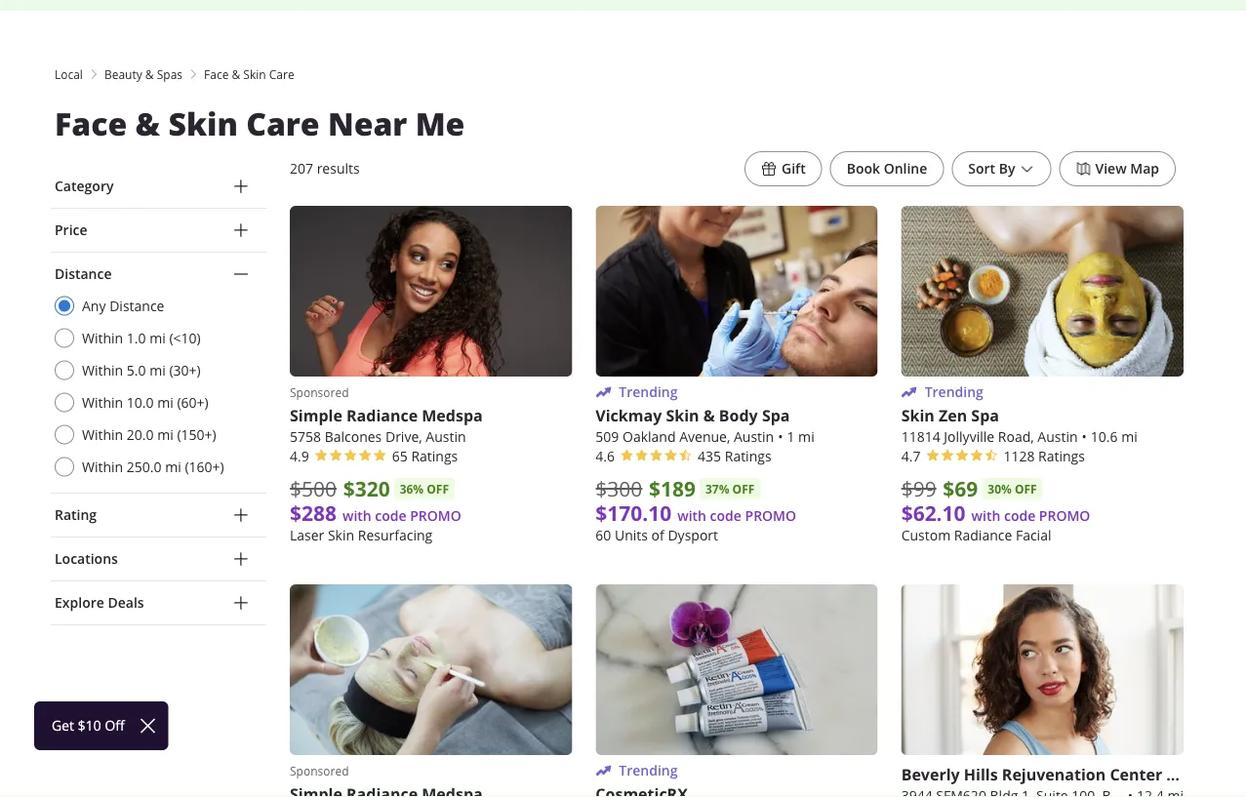 Task type: vqa. For each thing, say whether or not it's contained in the screenshot.
'Shoot'
no



Task type: describe. For each thing, give the bounding box(es) containing it.
avenue,
[[680, 428, 731, 446]]

$99
[[902, 475, 937, 502]]

37%
[[706, 481, 730, 497]]

mi inside vickmay skin & body spa 509 oakland avenue, austin • 1 mi
[[799, 428, 815, 446]]

deals
[[108, 594, 144, 612]]

509
[[596, 428, 619, 446]]

distance inside list
[[109, 297, 164, 315]]

within 20.0 mi (150+)
[[82, 426, 216, 444]]

sort
[[969, 160, 996, 178]]

$62.10
[[902, 499, 966, 528]]

any
[[82, 297, 106, 315]]

60
[[596, 527, 612, 545]]

ratings for $189
[[725, 448, 772, 466]]

care for face & skin care near me
[[246, 103, 320, 145]]

435
[[698, 448, 722, 466]]

oakland
[[623, 428, 676, 446]]

within 250.0 mi (160+)
[[82, 458, 224, 476]]

207
[[290, 160, 313, 178]]

(60+)
[[177, 393, 209, 412]]

(<10)
[[169, 329, 201, 347]]

within 1.0 mi (<10)
[[82, 329, 201, 347]]

body
[[719, 405, 758, 427]]

65 ratings
[[392, 448, 458, 466]]

cave
[[1200, 764, 1238, 786]]

11814
[[902, 428, 941, 446]]

near
[[328, 103, 407, 145]]

promo for $189
[[745, 507, 797, 525]]

with for $320
[[343, 507, 372, 525]]

explore deals button
[[51, 582, 267, 625]]

sponsored simple radiance medspa 5758 balcones drive, austin
[[290, 385, 483, 446]]

30%
[[988, 481, 1012, 497]]

36%
[[400, 481, 424, 497]]

4.7
[[902, 448, 921, 466]]

price
[[55, 221, 87, 239]]

spas
[[157, 66, 183, 82]]

$69
[[943, 474, 979, 503]]

trending for $69
[[925, 383, 984, 401]]

book
[[847, 160, 881, 178]]

explore
[[55, 594, 104, 612]]

within for within 5.0 mi (30+)
[[82, 361, 123, 379]]

$500
[[290, 475, 337, 502]]

austin inside sponsored simple radiance medspa 5758 balcones drive, austin
[[426, 428, 466, 446]]

within for within 20.0 mi (150+)
[[82, 426, 123, 444]]

breadcrumbs element
[[51, 65, 1196, 83]]

$170.10
[[596, 499, 672, 528]]

trending for $189
[[619, 383, 678, 401]]

207 results
[[290, 160, 360, 178]]

code for $189
[[710, 507, 742, 525]]

5758
[[290, 428, 321, 446]]

sponsored for sponsored
[[290, 763, 349, 779]]

skin inside the $500 $320 36% off $288 with code promo laser skin resurfacing
[[328, 527, 355, 545]]

price button
[[51, 209, 267, 252]]

laser
[[290, 527, 324, 545]]

spa inside vickmay skin & body spa 509 oakland avenue, austin • 1 mi
[[762, 405, 790, 427]]

explore deals
[[55, 594, 144, 612]]

4.9
[[290, 448, 309, 466]]

beverly
[[902, 764, 960, 786]]

with for $189
[[678, 507, 707, 525]]

off for $189
[[733, 481, 755, 497]]

results
[[317, 160, 360, 178]]

10.0
[[127, 393, 154, 412]]

5.0
[[127, 361, 146, 379]]

with for $69
[[972, 507, 1001, 525]]

within for within 250.0 mi (160+)
[[82, 458, 123, 476]]

(150+)
[[177, 426, 216, 444]]

hills
[[964, 764, 998, 786]]

promo for $69
[[1040, 507, 1091, 525]]

1.0
[[127, 329, 146, 347]]

ratings for $320
[[411, 448, 458, 466]]

book online button
[[831, 151, 944, 186]]

skin inside skin zen spa 11814 jollyville road, austin • 10.6 mi
[[902, 405, 935, 427]]

dysport
[[668, 527, 719, 545]]

center
[[1110, 764, 1163, 786]]

map
[[1131, 160, 1160, 178]]

1128 ratings
[[1004, 448, 1086, 466]]

$288
[[290, 499, 337, 528]]

sponsored for sponsored simple radiance medspa 5758 balcones drive, austin
[[290, 385, 349, 400]]

$300 $189 37% off $170.10 with code promo 60 units of dysport
[[596, 474, 797, 545]]

view map
[[1096, 160, 1160, 178]]

distance list
[[55, 296, 267, 477]]

beverly hills rejuvenation center bee cave link
[[902, 585, 1238, 798]]

vickmay
[[596, 405, 662, 427]]

(160+)
[[185, 458, 224, 476]]

4.6
[[596, 448, 615, 466]]

& for face & skin care
[[232, 66, 240, 82]]

sponsored link
[[290, 585, 572, 798]]

gift button
[[745, 151, 823, 186]]

road,
[[999, 428, 1035, 446]]

sort by
[[969, 160, 1016, 178]]



Task type: locate. For each thing, give the bounding box(es) containing it.
2 with from the left
[[678, 507, 707, 525]]

3 within from the top
[[82, 393, 123, 412]]

facial
[[1016, 527, 1052, 545]]

mi inside skin zen spa 11814 jollyville road, austin • 10.6 mi
[[1122, 428, 1138, 446]]

beauty & spas
[[104, 66, 183, 82]]

1 vertical spatial face
[[55, 103, 127, 145]]

2 austin from the left
[[734, 428, 774, 446]]

2 horizontal spatial with
[[972, 507, 1001, 525]]

off
[[427, 481, 449, 497], [733, 481, 755, 497], [1015, 481, 1037, 497]]

1 austin from the left
[[426, 428, 466, 446]]

locations button
[[51, 538, 267, 581]]

balcones
[[325, 428, 382, 446]]

1 ratings from the left
[[411, 448, 458, 466]]

jollyville
[[944, 428, 995, 446]]

within 5.0 mi (30+)
[[82, 361, 201, 379]]

off right 37% at bottom
[[733, 481, 755, 497]]

250.0
[[127, 458, 162, 476]]

spa
[[762, 405, 790, 427], [972, 405, 1000, 427]]

with up dysport
[[678, 507, 707, 525]]

skin up 11814
[[902, 405, 935, 427]]

with inside $300 $189 37% off $170.10 with code promo 60 units of dysport
[[678, 507, 707, 525]]

• inside vickmay skin & body spa 509 oakland avenue, austin • 1 mi
[[778, 428, 783, 446]]

mi right the 20.0
[[157, 426, 174, 444]]

skin zen spa 11814 jollyville road, austin • 10.6 mi
[[902, 405, 1138, 446]]

1 horizontal spatial austin
[[734, 428, 774, 446]]

promo down 36%
[[410, 507, 462, 525]]

1 spa from the left
[[762, 405, 790, 427]]

1128
[[1004, 448, 1035, 466]]

1 horizontal spatial •
[[1082, 428, 1087, 446]]

0 vertical spatial face
[[204, 66, 229, 82]]

3 austin from the left
[[1038, 428, 1078, 446]]

0 horizontal spatial promo
[[410, 507, 462, 525]]

code up the facial
[[1005, 507, 1036, 525]]

face & skin care near me
[[55, 103, 465, 145]]

2 promo from the left
[[745, 507, 797, 525]]

rejuvenation
[[1003, 764, 1106, 786]]

3 with from the left
[[972, 507, 1001, 525]]

& up face & skin care near me
[[232, 66, 240, 82]]

0 horizontal spatial ratings
[[411, 448, 458, 466]]

1 vertical spatial distance
[[109, 297, 164, 315]]

radiance down 30%
[[955, 527, 1013, 545]]

zen
[[939, 405, 968, 427]]

& inside 'beauty & spas' link
[[145, 66, 154, 82]]

mi for (150+)
[[157, 426, 174, 444]]

off right 36%
[[427, 481, 449, 497]]

2 code from the left
[[710, 507, 742, 525]]

promo inside $99 $69 30% off $62.10 with code promo custom radiance facial
[[1040, 507, 1091, 525]]

within left the 20.0
[[82, 426, 123, 444]]

0 vertical spatial sponsored
[[290, 385, 349, 400]]

face right spas
[[204, 66, 229, 82]]

radiance up drive,
[[347, 405, 418, 427]]

skin up face & skin care near me
[[243, 66, 266, 82]]

within left 5.0
[[82, 361, 123, 379]]

within for within 1.0 mi (<10)
[[82, 329, 123, 347]]

• left 1
[[778, 428, 783, 446]]

mi for (<10)
[[150, 329, 166, 347]]

of
[[652, 527, 665, 545]]

0 vertical spatial care
[[269, 66, 295, 82]]

code for $320
[[375, 507, 407, 525]]

promo inside $300 $189 37% off $170.10 with code promo 60 units of dysport
[[745, 507, 797, 525]]

within for within 10.0 mi (60+)
[[82, 393, 123, 412]]

1
[[787, 428, 795, 446]]

trending link
[[596, 585, 878, 798]]

face for face & skin care near me
[[55, 103, 127, 145]]

& inside vickmay skin & body spa 509 oakland avenue, austin • 1 mi
[[704, 405, 715, 427]]

with down $320
[[343, 507, 372, 525]]

1 within from the top
[[82, 329, 123, 347]]

local link
[[55, 65, 83, 83]]

distance button
[[51, 253, 267, 296]]

face inside breadcrumbs element
[[204, 66, 229, 82]]

1 horizontal spatial face
[[204, 66, 229, 82]]

care up 207
[[246, 103, 320, 145]]

1 horizontal spatial spa
[[972, 405, 1000, 427]]

2 horizontal spatial promo
[[1040, 507, 1091, 525]]

10.6
[[1091, 428, 1118, 446]]

care inside breadcrumbs element
[[269, 66, 295, 82]]

1 with from the left
[[343, 507, 372, 525]]

with inside $99 $69 30% off $62.10 with code promo custom radiance facial
[[972, 507, 1001, 525]]

• inside skin zen spa 11814 jollyville road, austin • 10.6 mi
[[1082, 428, 1087, 446]]

view
[[1096, 160, 1127, 178]]

local
[[55, 66, 83, 82]]

face & skin care
[[204, 66, 295, 82]]

radiance inside sponsored simple radiance medspa 5758 balcones drive, austin
[[347, 405, 418, 427]]

3 promo from the left
[[1040, 507, 1091, 525]]

drive,
[[386, 428, 422, 446]]

resurfacing
[[358, 527, 433, 545]]

promo for $320
[[410, 507, 462, 525]]

mi for (160+)
[[165, 458, 181, 476]]

promo
[[410, 507, 462, 525], [745, 507, 797, 525], [1040, 507, 1091, 525]]

austin inside skin zen spa 11814 jollyville road, austin • 10.6 mi
[[1038, 428, 1078, 446]]

sort by button
[[952, 151, 1052, 186]]

distance up any
[[55, 265, 112, 283]]

& left spas
[[145, 66, 154, 82]]

1 vertical spatial care
[[246, 103, 320, 145]]

any distance
[[82, 297, 164, 315]]

sponsored inside sponsored simple radiance medspa 5758 balcones drive, austin
[[290, 385, 349, 400]]

ratings
[[411, 448, 458, 466], [725, 448, 772, 466], [1039, 448, 1086, 466]]

2 within from the top
[[82, 361, 123, 379]]

sponsored inside sponsored link
[[290, 763, 349, 779]]

code up resurfacing
[[375, 507, 407, 525]]

spa up the 'jollyville'
[[972, 405, 1000, 427]]

2 off from the left
[[733, 481, 755, 497]]

mi for (30+)
[[150, 361, 166, 379]]

distance inside dropdown button
[[55, 265, 112, 283]]

austin up 1128 ratings
[[1038, 428, 1078, 446]]

skin inside breadcrumbs element
[[243, 66, 266, 82]]

mi right 1
[[799, 428, 815, 446]]

& up the avenue,
[[704, 405, 715, 427]]

austin down 'medspa'
[[426, 428, 466, 446]]

1 horizontal spatial promo
[[745, 507, 797, 525]]

ratings right 435 at the right bottom
[[725, 448, 772, 466]]

online
[[884, 160, 928, 178]]

$189
[[649, 474, 696, 503]]

1 promo from the left
[[410, 507, 462, 525]]

1 horizontal spatial radiance
[[955, 527, 1013, 545]]

off inside $99 $69 30% off $62.10 with code promo custom radiance facial
[[1015, 481, 1037, 497]]

distance
[[55, 265, 112, 283], [109, 297, 164, 315]]

mi right 5.0
[[150, 361, 166, 379]]

2 horizontal spatial ratings
[[1039, 448, 1086, 466]]

simple
[[290, 405, 343, 427]]

0 vertical spatial distance
[[55, 265, 112, 283]]

• left 10.6
[[1082, 428, 1087, 446]]

vickmay skin & body spa 509 oakland avenue, austin • 1 mi
[[596, 405, 815, 446]]

3 off from the left
[[1015, 481, 1037, 497]]

skin right laser
[[328, 527, 355, 545]]

(30+)
[[169, 361, 201, 379]]

65
[[392, 448, 408, 466]]

4 within from the top
[[82, 426, 123, 444]]

radiance
[[347, 405, 418, 427], [955, 527, 1013, 545]]

beauty & spas link
[[104, 65, 183, 83]]

gift
[[782, 160, 806, 178]]

me
[[416, 103, 465, 145]]

care for face & skin care
[[269, 66, 295, 82]]

austin inside vickmay skin & body spa 509 oakland avenue, austin • 1 mi
[[734, 428, 774, 446]]

beverly hills rejuvenation center bee cave
[[902, 764, 1238, 786]]

skin
[[243, 66, 266, 82], [168, 103, 238, 145], [666, 405, 700, 427], [902, 405, 935, 427], [328, 527, 355, 545]]

mi
[[150, 329, 166, 347], [150, 361, 166, 379], [157, 393, 174, 412], [157, 426, 174, 444], [799, 428, 815, 446], [1122, 428, 1138, 446], [165, 458, 181, 476]]

2 sponsored from the top
[[290, 763, 349, 779]]

mi right 10.6
[[1122, 428, 1138, 446]]

0 horizontal spatial radiance
[[347, 405, 418, 427]]

mi right '10.0'
[[157, 393, 174, 412]]

1 sponsored from the top
[[290, 385, 349, 400]]

off right 30%
[[1015, 481, 1037, 497]]

1 • from the left
[[778, 428, 783, 446]]

face down the local
[[55, 103, 127, 145]]

$500 $320 36% off $288 with code promo laser skin resurfacing
[[290, 474, 462, 545]]

locations
[[55, 550, 118, 568]]

1 code from the left
[[375, 507, 407, 525]]

care
[[269, 66, 295, 82], [246, 103, 320, 145]]

ratings right "65"
[[411, 448, 458, 466]]

1 vertical spatial sponsored
[[290, 763, 349, 779]]

code for $69
[[1005, 507, 1036, 525]]

2 horizontal spatial code
[[1005, 507, 1036, 525]]

radiance inside $99 $69 30% off $62.10 with code promo custom radiance facial
[[955, 527, 1013, 545]]

1 horizontal spatial code
[[710, 507, 742, 525]]

rating button
[[51, 494, 267, 537]]

1 horizontal spatial off
[[733, 481, 755, 497]]

2 spa from the left
[[972, 405, 1000, 427]]

by
[[999, 160, 1016, 178]]

rating
[[55, 506, 97, 524]]

0 horizontal spatial code
[[375, 507, 407, 525]]

0 horizontal spatial •
[[778, 428, 783, 446]]

1 vertical spatial radiance
[[955, 527, 1013, 545]]

0 horizontal spatial off
[[427, 481, 449, 497]]

& down beauty & spas
[[135, 103, 160, 145]]

off inside the $500 $320 36% off $288 with code promo laser skin resurfacing
[[427, 481, 449, 497]]

0 horizontal spatial spa
[[762, 405, 790, 427]]

face for face & skin care
[[204, 66, 229, 82]]

off for $320
[[427, 481, 449, 497]]

mi right 250.0
[[165, 458, 181, 476]]

book online
[[847, 160, 928, 178]]

skin up the avenue,
[[666, 405, 700, 427]]

& for beauty & spas
[[145, 66, 154, 82]]

code inside $300 $189 37% off $170.10 with code promo 60 units of dysport
[[710, 507, 742, 525]]

3 ratings from the left
[[1039, 448, 1086, 466]]

distance up 1.0
[[109, 297, 164, 315]]

medspa
[[422, 405, 483, 427]]

ratings for $69
[[1039, 448, 1086, 466]]

2 horizontal spatial austin
[[1038, 428, 1078, 446]]

20.0
[[127, 426, 154, 444]]

units
[[615, 527, 648, 545]]

mi right 1.0
[[150, 329, 166, 347]]

0 horizontal spatial austin
[[426, 428, 466, 446]]

skin inside vickmay skin & body spa 509 oakland avenue, austin • 1 mi
[[666, 405, 700, 427]]

$300
[[596, 475, 643, 502]]

bee
[[1167, 764, 1196, 786]]

& for face & skin care near me
[[135, 103, 160, 145]]

0 horizontal spatial face
[[55, 103, 127, 145]]

with down 30%
[[972, 507, 1001, 525]]

2 ratings from the left
[[725, 448, 772, 466]]

spa up 1
[[762, 405, 790, 427]]

within down any
[[82, 329, 123, 347]]

3 code from the left
[[1005, 507, 1036, 525]]

&
[[145, 66, 154, 82], [232, 66, 240, 82], [135, 103, 160, 145], [704, 405, 715, 427]]

promo inside the $500 $320 36% off $288 with code promo laser skin resurfacing
[[410, 507, 462, 525]]

code down 37% at bottom
[[710, 507, 742, 525]]

promo up the facial
[[1040, 507, 1091, 525]]

2 horizontal spatial off
[[1015, 481, 1037, 497]]

spa inside skin zen spa 11814 jollyville road, austin • 10.6 mi
[[972, 405, 1000, 427]]

view map button
[[1060, 151, 1176, 186]]

off for $69
[[1015, 481, 1037, 497]]

with inside the $500 $320 36% off $288 with code promo laser skin resurfacing
[[343, 507, 372, 525]]

skin down spas
[[168, 103, 238, 145]]

0 horizontal spatial with
[[343, 507, 372, 525]]

with
[[343, 507, 372, 525], [678, 507, 707, 525], [972, 507, 1001, 525]]

$99 $69 30% off $62.10 with code promo custom radiance facial
[[902, 474, 1091, 545]]

face
[[204, 66, 229, 82], [55, 103, 127, 145]]

code inside $99 $69 30% off $62.10 with code promo custom radiance facial
[[1005, 507, 1036, 525]]

ratings right 1128
[[1039, 448, 1086, 466]]

1 horizontal spatial with
[[678, 507, 707, 525]]

austin down body at the right of page
[[734, 428, 774, 446]]

1 horizontal spatial ratings
[[725, 448, 772, 466]]

off inside $300 $189 37% off $170.10 with code promo 60 units of dysport
[[733, 481, 755, 497]]

$320
[[343, 474, 390, 503]]

0 vertical spatial radiance
[[347, 405, 418, 427]]

mi for (60+)
[[157, 393, 174, 412]]

1 off from the left
[[427, 481, 449, 497]]

within left 250.0
[[82, 458, 123, 476]]

trending
[[619, 383, 678, 401], [925, 383, 984, 401], [619, 762, 678, 780]]

2 • from the left
[[1082, 428, 1087, 446]]

custom
[[902, 527, 951, 545]]

code inside the $500 $320 36% off $288 with code promo laser skin resurfacing
[[375, 507, 407, 525]]

promo down 435 ratings
[[745, 507, 797, 525]]

within left '10.0'
[[82, 393, 123, 412]]

5 within from the top
[[82, 458, 123, 476]]

care up face & skin care near me
[[269, 66, 295, 82]]



